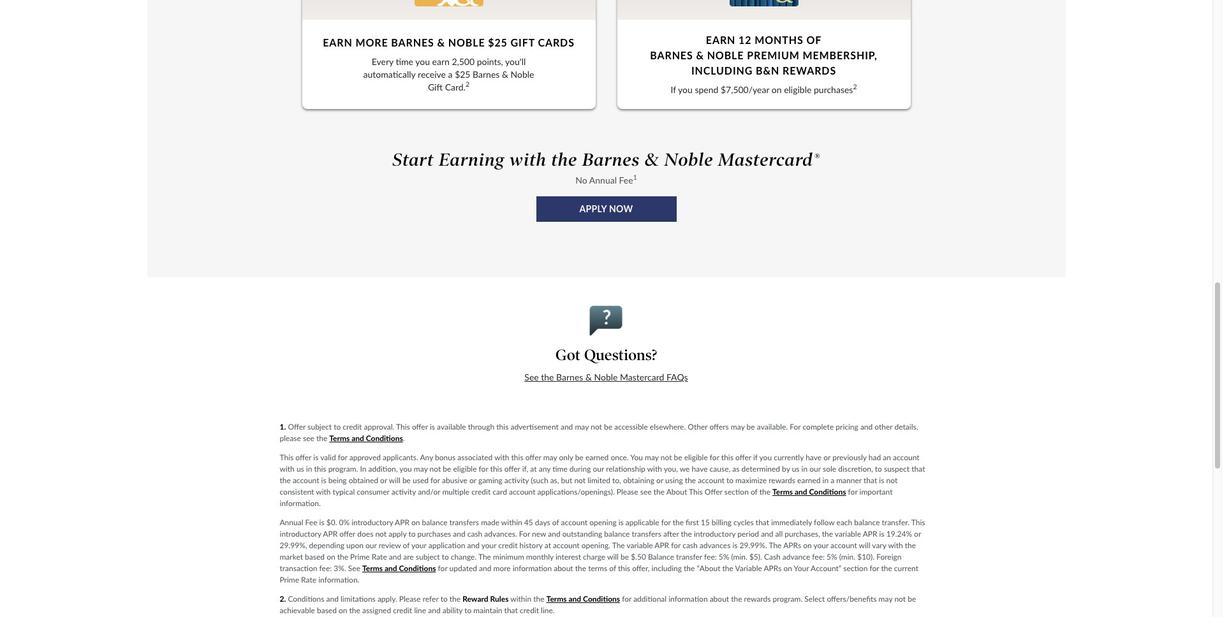 Task type: locate. For each thing, give the bounding box(es) containing it.
terms and conditions link down sole on the bottom right of page
[[773, 487, 846, 499]]

as
[[733, 465, 740, 474]]

for inside for important information.
[[848, 488, 858, 497]]

in up consistent
[[306, 465, 312, 474]]

1 vertical spatial prime
[[280, 576, 299, 585]]

on
[[772, 84, 782, 95], [411, 518, 420, 528], [803, 541, 812, 551], [327, 553, 335, 562], [784, 564, 792, 574], [339, 606, 347, 616]]

transfers down applicable
[[632, 530, 661, 539]]

days
[[535, 518, 550, 528]]

1 your from the left
[[411, 541, 427, 551]]

on inside for additional information about the rewards program. select offers/benefits may not be achievable based on the assigned credit line and ability to maintain that credit line.
[[339, 606, 347, 616]]

0 horizontal spatial section
[[725, 488, 749, 497]]

fee up now
[[619, 175, 633, 185]]

1 vertical spatial within
[[511, 595, 532, 604]]

time inside "this offer is valid for approved applicants. any bonus associated with this offer may only be earned once. you may not be eligible for this offer if you currently have or previously had an account with us in this program. in addition, you may not be eligible for this offer if, at any time during our relationship with you, we have cause, as determined by us in our sole discretion, to suspect that the account is being obtained or will be used for abusive or gaming activity (such as, but not limited to, obtaining or using the account to maximize rewards earned in a manner that is not consistent with typical consumer activity and/or multiple credit card account applications/openings). please see the about this offer section of the"
[[553, 465, 568, 474]]

29.99%,
[[280, 541, 307, 551]]

0 vertical spatial please
[[617, 488, 638, 497]]

0 vertical spatial $25
[[488, 36, 508, 48]]

limitations
[[341, 595, 376, 604]]

1 vertical spatial see
[[348, 564, 360, 574]]

0 vertical spatial will
[[389, 476, 401, 486]]

"about
[[697, 564, 721, 574]]

abusive
[[442, 476, 468, 486]]

1 horizontal spatial prime
[[350, 553, 370, 562]]

the up advertisement
[[541, 372, 554, 383]]

based
[[305, 553, 325, 562], [317, 606, 337, 616]]

balance
[[422, 518, 448, 528], [854, 518, 880, 528], [604, 530, 630, 539]]

and inside for additional information about the rewards program. select offers/benefits may not be achievable based on the assigned credit line and ability to maintain that credit line.
[[428, 606, 441, 616]]

1 horizontal spatial cash
[[683, 541, 698, 551]]

that inside for additional information about the rewards program. select offers/benefits may not be achievable based on the assigned credit line and ability to maintain that credit line.
[[504, 606, 518, 616]]

terms and conditions down sole on the bottom right of page
[[773, 488, 846, 497]]

multiple
[[442, 488, 470, 497]]

not left accessible at the right of the page
[[591, 423, 602, 432]]

within for rules
[[511, 595, 532, 604]]

0 horizontal spatial see
[[303, 434, 314, 444]]

valid
[[320, 453, 336, 463]]

for
[[338, 453, 347, 463], [710, 453, 719, 463], [479, 465, 488, 474], [431, 476, 440, 486], [848, 488, 858, 497], [661, 518, 671, 528], [671, 541, 681, 551], [438, 564, 448, 574], [870, 564, 879, 574], [622, 595, 632, 604]]

apr up vary
[[863, 530, 878, 539]]

information. inside for updated and more information about the terms of this offer, including the "about the variable aprs on your account" section for the current prime rate information.
[[318, 576, 359, 585]]

1 horizontal spatial aprs
[[783, 541, 801, 551]]

12
[[739, 34, 752, 46]]

with inside annual fee is $0. 0% introductory apr on balance transfers made within 45 days of account opening is applicable for the first 15 billing cycles that immediately follow each balance transfer. this introductory apr offer does not apply to purchases and cash advances. for new and outstanding balance transfers after the introductory period and all purchases, the variable apr is 19.24% or 29.99%, depending upon our review of your application and your credit history at account opening. the variable apr for cash advances is 29.99%. the aprs on your account will vary with the market based on the prime rate and are subject to change. the minimum monthly interest charge will be $.50 balance transfer fee: 5% (min. $5). cash advance fee: 5% (min. $10). foreign transaction fee: 3%. see
[[888, 541, 903, 551]]

outstanding
[[563, 530, 602, 539]]

information. inside for important information.
[[280, 499, 321, 509]]

earn for 12
[[706, 34, 736, 46]]

1 vertical spatial information.
[[318, 576, 359, 585]]

earn inside earn 12 months of barnes & noble premium membership, including b&n rewards
[[706, 34, 736, 46]]

1 horizontal spatial section
[[843, 564, 868, 574]]

noble
[[448, 36, 485, 48], [707, 49, 744, 61], [511, 69, 534, 79], [664, 149, 713, 170], [594, 372, 618, 383]]

0 vertical spatial see
[[303, 434, 314, 444]]

be left accessible at the right of the page
[[604, 423, 612, 432]]

1 horizontal spatial fee
[[619, 175, 633, 185]]

within up advances.
[[501, 518, 522, 528]]

barnes up if
[[650, 49, 693, 61]]

credit left line at the left
[[393, 606, 412, 616]]

earn left 12
[[706, 34, 736, 46]]

barnes
[[391, 36, 434, 48], [650, 49, 693, 61], [473, 69, 500, 79], [582, 149, 640, 170], [556, 372, 583, 383]]

0 horizontal spatial please
[[399, 595, 421, 604]]

may up any
[[543, 453, 557, 463]]

barnes inside start earning with the barnes & noble mastercard® no annual fee 1
[[582, 149, 640, 170]]

during
[[570, 465, 591, 474]]

see inside see the barnes & noble mastercard faqs link
[[525, 372, 539, 383]]

or inside annual fee is $0. 0% introductory apr on balance transfers made within 45 days of account opening is applicable for the first 15 billing cycles that immediately follow each balance transfer. this introductory apr offer does not apply to purchases and cash advances. for new and outstanding balance transfers after the introductory period and all purchases, the variable apr is 19.24% or 29.99%, depending upon our review of your application and your credit history at account opening. the variable apr for cash advances is 29.99%. the aprs on your account will vary with the market based on the prime rate and are subject to change. the minimum monthly interest charge will be $.50 balance transfer fee: 5% (min. $5). cash advance fee: 5% (min. $10). foreign transaction fee: 3%. see
[[914, 530, 921, 539]]

2 down 2,500
[[466, 81, 470, 88]]

not inside for additional information about the rewards program. select offers/benefits may not be achievable based on the assigned credit line and ability to maintain that credit line.
[[895, 595, 906, 604]]

may
[[575, 423, 589, 432], [731, 423, 745, 432], [543, 453, 557, 463], [645, 453, 659, 463], [414, 465, 428, 474], [879, 595, 893, 604]]

terms up valid
[[329, 434, 350, 444]]

credit inside '1. offer subject to credit approval. this offer is available through this advertisement and may not be accessible elsewhere. other offers may be available. for complete pricing and other details, please see the'
[[343, 423, 362, 432]]

1 horizontal spatial (min.
[[839, 553, 856, 562]]

rate inside annual fee is $0. 0% introductory apr on balance transfers made within 45 days of account opening is applicable for the first 15 billing cycles that immediately follow each balance transfer. this introductory apr offer does not apply to purchases and cash advances. for new and outstanding balance transfers after the introductory period and all purchases, the variable apr is 19.24% or 29.99%, depending upon our review of your application and your credit history at account opening. the variable apr for cash advances is 29.99%. the aprs on your account will vary with the market based on the prime rate and are subject to change. the minimum monthly interest charge will be $.50 balance transfer fee: 5% (min. $5). cash advance fee: 5% (min. $10). foreign transaction fee: 3%. see
[[372, 553, 387, 562]]

0 horizontal spatial annual
[[280, 518, 303, 528]]

is up vary
[[879, 530, 885, 539]]

offer up if,
[[525, 453, 541, 463]]

1 horizontal spatial a
[[831, 476, 835, 486]]

with right earning
[[510, 149, 547, 170]]

your
[[411, 541, 427, 551], [481, 541, 497, 551], [814, 541, 829, 551]]

1 vertical spatial please
[[399, 595, 421, 604]]

this offer is valid for approved applicants. any bonus associated with this offer may only be earned once. you may not be eligible for this offer if you currently have or previously had an account with us in this program. in addition, you may not be eligible for this offer if, at any time during our relationship with you, we have cause, as determined by us in our sole discretion, to suspect that the account is being obtained or will be used for abusive or gaming activity (such as, but not limited to, obtaining or using the account to maximize rewards earned in a manner that is not consistent with typical consumer activity and/or multiple credit card account applications/openings). please see the about this offer section of the
[[280, 453, 925, 497]]

1 vertical spatial earned
[[797, 476, 821, 486]]

subject inside '1. offer subject to credit approval. this offer is available through this advertisement and may not be accessible elsewhere. other offers may be available. for complete pricing and other details, please see the'
[[308, 423, 332, 432]]

1 horizontal spatial see
[[525, 372, 539, 383]]

interest
[[556, 553, 581, 562]]

2 down membership,
[[853, 83, 857, 91]]

subject right are
[[416, 553, 440, 562]]

see inside annual fee is $0. 0% introductory apr on balance transfers made within 45 days of account opening is applicable for the first 15 billing cycles that immediately follow each balance transfer. this introductory apr offer does not apply to purchases and cash advances. for new and outstanding balance transfers after the introductory period and all purchases, the variable apr is 19.24% or 29.99%, depending upon our review of your application and your credit history at account opening. the variable apr for cash advances is 29.99%. the aprs on your account will vary with the market based on the prime rate and are subject to change. the minimum monthly interest charge will be $.50 balance transfer fee: 5% (min. $5). cash advance fee: 5% (min. $10). foreign transaction fee: 3%. see
[[348, 564, 360, 574]]

(min. left $10).
[[839, 553, 856, 562]]

determined
[[742, 465, 780, 474]]

1 horizontal spatial program.
[[773, 595, 803, 604]]

about inside for updated and more information about the terms of this offer, including the "about the variable aprs on your account" section for the current prime rate information.
[[554, 564, 573, 574]]

0 horizontal spatial information
[[513, 564, 552, 574]]

based inside annual fee is $0. 0% introductory apr on balance transfers made within 45 days of account opening is applicable for the first 15 billing cycles that immediately follow each balance transfer. this introductory apr offer does not apply to purchases and cash advances. for new and outstanding balance transfers after the introductory period and all purchases, the variable apr is 19.24% or 29.99%, depending upon our review of your application and your credit history at account opening. the variable apr for cash advances is 29.99%. the aprs on your account will vary with the market based on the prime rate and are subject to change. the minimum monthly interest charge will be $.50 balance transfer fee: 5% (min. $5). cash advance fee: 5% (min. $10). foreign transaction fee: 3%. see
[[305, 553, 325, 562]]

0 vertical spatial aprs
[[783, 541, 801, 551]]

0 horizontal spatial introductory
[[280, 530, 321, 539]]

line
[[414, 606, 426, 616]]

and inside for updated and more information about the terms of this offer, including the "about the variable aprs on your account" section for the current prime rate information.
[[479, 564, 492, 574]]

1 horizontal spatial time
[[553, 465, 568, 474]]

0 horizontal spatial see
[[348, 564, 360, 574]]

the up valid
[[316, 434, 327, 444]]

with down being
[[316, 488, 331, 497]]

credit down gaming
[[472, 488, 491, 497]]

aprs up 'advance'
[[783, 541, 801, 551]]

0 horizontal spatial subject
[[308, 423, 332, 432]]

1 vertical spatial program.
[[773, 595, 803, 604]]

prime
[[350, 553, 370, 562], [280, 576, 299, 585]]

1 vertical spatial time
[[553, 465, 568, 474]]

transfer
[[676, 553, 702, 562]]

within right rules
[[511, 595, 532, 604]]

conditions down are
[[399, 564, 436, 574]]

at inside "this offer is valid for approved applicants. any bonus associated with this offer may only be earned once. you may not be eligible for this offer if you currently have or previously had an account with us in this program. in addition, you may not be eligible for this offer if, at any time during our relationship with you, we have cause, as determined by us in our sole discretion, to suspect that the account is being obtained or will be used for abusive or gaming activity (such as, but not limited to, obtaining or using the account to maximize rewards earned in a manner that is not consistent with typical consumer activity and/or multiple credit card account applications/openings). please see the about this offer section of the"
[[530, 465, 537, 474]]

1 vertical spatial fee
[[305, 518, 317, 528]]

2 horizontal spatial eligible
[[784, 84, 812, 95]]

will down addition,
[[389, 476, 401, 486]]

start earning with the barnes & noble mastercard® no annual fee 1
[[393, 149, 820, 185]]

1 horizontal spatial annual
[[589, 175, 617, 185]]

only
[[559, 453, 573, 463]]

about
[[554, 564, 573, 574], [710, 595, 729, 604]]

1 horizontal spatial at
[[545, 541, 551, 551]]

barnes inside the every time you earn 2,500 points, you'll automatically receive a $25 barnes & noble gift card.
[[473, 69, 500, 79]]

0 vertical spatial purchases
[[814, 84, 853, 95]]

rate down review
[[372, 553, 387, 562]]

our left sole on the bottom right of page
[[810, 465, 821, 474]]

2 horizontal spatial introductory
[[694, 530, 736, 539]]

1 vertical spatial $25
[[455, 69, 470, 79]]

rewards down by
[[769, 476, 796, 486]]

1 horizontal spatial earned
[[797, 476, 821, 486]]

information. down 3%.
[[318, 576, 359, 585]]

cause,
[[710, 465, 731, 474]]

0 vertical spatial annual
[[589, 175, 617, 185]]

earned
[[586, 453, 609, 463], [797, 476, 821, 486]]

& inside the every time you earn 2,500 points, you'll automatically receive a $25 barnes & noble gift card.
[[502, 69, 508, 79]]

chat image
[[588, 305, 625, 337]]

3 your from the left
[[814, 541, 829, 551]]

0 vertical spatial earned
[[586, 453, 609, 463]]

1 horizontal spatial transfers
[[632, 530, 661, 539]]

2 (min. from the left
[[839, 553, 856, 562]]

purchases down membership,
[[814, 84, 853, 95]]

0 horizontal spatial earn
[[323, 36, 353, 48]]

variable down the each
[[835, 530, 861, 539]]

1 horizontal spatial information
[[669, 595, 708, 604]]

mastercard
[[620, 372, 664, 383]]

ability
[[443, 606, 463, 616]]

have
[[806, 453, 822, 463], [692, 465, 708, 474]]

are
[[403, 553, 414, 562]]

offer up any in the bottom left of the page
[[412, 423, 428, 432]]

earn more barnes & noble $25 gift cards
[[323, 36, 575, 48]]

1 vertical spatial based
[[317, 606, 337, 616]]

credit left line.
[[520, 606, 539, 616]]

0 horizontal spatial terms and conditions
[[362, 564, 436, 574]]

your down advances.
[[481, 541, 497, 551]]

of inside earn 12 months of barnes & noble premium membership, including b&n rewards
[[807, 34, 822, 46]]

terms
[[329, 434, 350, 444], [773, 488, 793, 497], [362, 564, 383, 574], [546, 595, 567, 604]]

5%
[[719, 553, 729, 562], [827, 553, 837, 562]]

rewards inside for additional information about the rewards program. select offers/benefits may not be achievable based on the assigned credit line and ability to maintain that credit line.
[[744, 595, 771, 604]]

of up are
[[403, 541, 410, 551]]

of down maximize on the right of page
[[751, 488, 758, 497]]

annual inside start earning with the barnes & noble mastercard® no annual fee 1
[[589, 175, 617, 185]]

a down sole on the bottom right of page
[[831, 476, 835, 486]]

you,
[[664, 465, 678, 474]]

may right offers/benefits
[[879, 595, 893, 604]]

0 vertical spatial based
[[305, 553, 325, 562]]

a inside "this offer is valid for approved applicants. any bonus associated with this offer may only be earned once. you may not be eligible for this offer if you currently have or previously had an account with us in this program. in addition, you may not be eligible for this offer if, at any time during our relationship with you, we have cause, as determined by us in our sole discretion, to suspect that the account is being obtained or will be used for abusive or gaming activity (such as, but not limited to, obtaining or using the account to maximize rewards earned in a manner that is not consistent with typical consumer activity and/or multiple credit card account applications/openings). please see the about this offer section of the"
[[831, 476, 835, 486]]

0 horizontal spatial our
[[366, 541, 377, 551]]

apply
[[580, 203, 607, 214]]

prime inside for updated and more information about the terms of this offer, including the "about the variable aprs on your account" section for the current prime rate information.
[[280, 576, 299, 585]]

fee: up account"
[[812, 553, 825, 562]]

0 horizontal spatial purchases
[[418, 530, 451, 539]]

0 horizontal spatial variable
[[627, 541, 653, 551]]

1 horizontal spatial purchases
[[814, 84, 853, 95]]

prime down upon
[[350, 553, 370, 562]]

at inside annual fee is $0. 0% introductory apr on balance transfers made within 45 days of account opening is applicable for the first 15 billing cycles that immediately follow each balance transfer. this introductory apr offer does not apply to purchases and cash advances. for new and outstanding balance transfers after the introductory period and all purchases, the variable apr is 19.24% or 29.99%, depending upon our review of your application and your credit history at account opening. the variable apr for cash advances is 29.99%. the aprs on your account will vary with the market based on the prime rate and are subject to change. the minimum monthly interest charge will be $.50 balance transfer fee: 5% (min. $5). cash advance fee: 5% (min. $10). foreign transaction fee: 3%. see
[[545, 541, 551, 551]]

see right please
[[303, 434, 314, 444]]

this left offer,
[[618, 564, 630, 574]]

noble inside earn 12 months of barnes & noble premium membership, including b&n rewards
[[707, 49, 744, 61]]

$25
[[488, 36, 508, 48], [455, 69, 470, 79]]

0 horizontal spatial prime
[[280, 576, 299, 585]]

charge
[[583, 553, 606, 562]]

offer inside "this offer is valid for approved applicants. any bonus associated with this offer may only be earned once. you may not be eligible for this offer if you currently have or previously had an account with us in this program. in addition, you may not be eligible for this offer if, at any time during our relationship with you, we have cause, as determined by us in our sole discretion, to suspect that the account is being obtained or will be used for abusive or gaming activity (such as, but not limited to, obtaining or using the account to maximize rewards earned in a manner that is not consistent with typical consumer activity and/or multiple credit card account applications/openings). please see the about this offer section of the"
[[705, 488, 723, 497]]

a inside the every time you earn 2,500 points, you'll automatically receive a $25 barnes & noble gift card.
[[448, 69, 453, 79]]

1 vertical spatial section
[[843, 564, 868, 574]]

1 vertical spatial see
[[640, 488, 652, 497]]

the right opening.
[[612, 541, 625, 551]]

0 horizontal spatial us
[[297, 465, 304, 474]]

credit inside "this offer is valid for approved applicants. any bonus associated with this offer may only be earned once. you may not be eligible for this offer if you currently have or previously had an account with us in this program. in addition, you may not be eligible for this offer if, at any time during our relationship with you, we have cause, as determined by us in our sole discretion, to suspect that the account is being obtained or will be used for abusive or gaming activity (such as, but not limited to, obtaining or using the account to maximize rewards earned in a manner that is not consistent with typical consumer activity and/or multiple credit card account applications/openings). please see the about this offer section of the"
[[472, 488, 491, 497]]

any
[[420, 453, 433, 463]]

the inside '1. offer subject to credit approval. this offer is available through this advertisement and may not be accessible elsewhere. other offers may be available. for complete pricing and other details, please see the'
[[316, 434, 327, 444]]

on down limitations
[[339, 606, 347, 616]]

account
[[893, 453, 920, 463], [293, 476, 319, 486], [698, 476, 725, 486], [509, 488, 536, 497], [561, 518, 588, 528], [553, 541, 580, 551], [831, 541, 857, 551]]

earning
[[439, 149, 505, 170]]

conditions
[[366, 434, 403, 444], [809, 488, 846, 497], [399, 564, 436, 574], [288, 595, 324, 604], [583, 595, 620, 604]]

other
[[875, 423, 893, 432]]

be inside for additional information about the rewards program. select offers/benefits may not be achievable based on the assigned credit line and ability to maintain that credit line.
[[908, 595, 916, 604]]

us up consistent
[[297, 465, 304, 474]]

purchases
[[814, 84, 853, 95], [418, 530, 451, 539]]

limited
[[588, 476, 610, 486]]

credit up terms and conditions .
[[343, 423, 362, 432]]

0 horizontal spatial a
[[448, 69, 453, 79]]

2 inside if you spend $7,500/year on eligible purchases 2
[[853, 83, 857, 91]]

1 horizontal spatial 5%
[[827, 553, 837, 562]]

1 horizontal spatial your
[[481, 541, 497, 551]]

0 horizontal spatial for
[[519, 530, 530, 539]]

aprs
[[783, 541, 801, 551], [764, 564, 782, 574]]

this right through
[[496, 423, 509, 432]]

1. offer subject to credit approval. this offer is available through this advertisement and may not be accessible elsewhere. other offers may be available. for complete pricing and other details, please see the
[[280, 423, 918, 444]]

have right currently
[[806, 453, 822, 463]]

advances
[[700, 541, 731, 551]]

rewards down variable
[[744, 595, 771, 604]]

balance
[[648, 553, 674, 562]]

0 horizontal spatial have
[[692, 465, 708, 474]]

1 horizontal spatial rate
[[372, 553, 387, 562]]

the right change.
[[478, 553, 491, 562]]

your up are
[[411, 541, 427, 551]]

as,
[[550, 476, 559, 486]]

a
[[448, 69, 453, 79], [831, 476, 835, 486]]

for up gaming
[[479, 465, 488, 474]]

faqs
[[667, 372, 688, 383]]

now
[[609, 203, 633, 214]]

activity down if,
[[505, 476, 529, 486]]

transfers
[[450, 518, 479, 528], [632, 530, 661, 539]]

0 horizontal spatial about
[[554, 564, 573, 574]]

2 us from the left
[[792, 465, 800, 474]]

be inside annual fee is $0. 0% introductory apr on balance transfers made within 45 days of account opening is applicable for the first 15 billing cycles that immediately follow each balance transfer. this introductory apr offer does not apply to purchases and cash advances. for new and outstanding balance transfers after the introductory period and all purchases, the variable apr is 19.24% or 29.99%, depending upon our review of your application and your credit history at account opening. the variable apr for cash advances is 29.99%. the aprs on your account will vary with the market based on the prime rate and are subject to change. the minimum monthly interest charge will be $.50 balance transfer fee: 5% (min. $5). cash advance fee: 5% (min. $10). foreign transaction fee: 3%. see
[[621, 553, 629, 562]]

the left about
[[654, 488, 665, 497]]

purchases inside if you spend $7,500/year on eligible purchases 2
[[814, 84, 853, 95]]

0 horizontal spatial your
[[411, 541, 427, 551]]

suspect
[[884, 465, 910, 474]]

minimum
[[493, 553, 524, 562]]

for left additional
[[622, 595, 632, 604]]

approval.
[[364, 423, 394, 432]]

0 horizontal spatial aprs
[[764, 564, 782, 574]]

will up $10).
[[859, 541, 871, 551]]

to up terms and conditions .
[[334, 423, 341, 432]]

0 vertical spatial see
[[525, 372, 539, 383]]

0 vertical spatial prime
[[350, 553, 370, 562]]

offer down '0%'
[[340, 530, 355, 539]]

gaming
[[478, 476, 503, 486]]

balance up application
[[422, 518, 448, 528]]

if
[[753, 453, 758, 463]]

this inside '1. offer subject to credit approval. this offer is available through this advertisement and may not be accessible elsewhere. other offers may be available. for complete pricing and other details, please see the'
[[496, 423, 509, 432]]

credit up minimum
[[498, 541, 518, 551]]

based right the achievable
[[317, 606, 337, 616]]

on down purchases,
[[803, 541, 812, 551]]

account up interest
[[553, 541, 580, 551]]

1 horizontal spatial $25
[[488, 36, 508, 48]]

applicants.
[[383, 453, 418, 463]]

annual
[[589, 175, 617, 185], [280, 518, 303, 528]]

0 vertical spatial cash
[[467, 530, 482, 539]]

credit
[[343, 423, 362, 432], [472, 488, 491, 497], [498, 541, 518, 551], [393, 606, 412, 616], [520, 606, 539, 616]]

within inside annual fee is $0. 0% introductory apr on balance transfers made within 45 days of account opening is applicable for the first 15 billing cycles that immediately follow each balance transfer. this introductory apr offer does not apply to purchases and cash advances. for new and outstanding balance transfers after the introductory period and all purchases, the variable apr is 19.24% or 29.99%, depending upon our review of your application and your credit history at account opening. the variable apr for cash advances is 29.99%. the aprs on your account will vary with the market based on the prime rate and are subject to change. the minimum monthly interest charge will be $.50 balance transfer fee: 5% (min. $5). cash advance fee: 5% (min. $10). foreign transaction fee: 3%. see
[[501, 518, 522, 528]]

offers
[[710, 423, 729, 432]]

information inside for updated and more information about the terms of this offer, including the "about the variable aprs on your account" section for the current prime rate information.
[[513, 564, 552, 574]]

immediately
[[771, 518, 812, 528]]

1 vertical spatial purchases
[[418, 530, 451, 539]]

that up 'important'
[[864, 476, 877, 486]]

1 vertical spatial a
[[831, 476, 835, 486]]

with inside start earning with the barnes & noble mastercard® no annual fee 1
[[510, 149, 547, 170]]

you
[[415, 56, 430, 67], [678, 84, 693, 95], [760, 453, 772, 463], [399, 465, 412, 474]]

annual right no
[[589, 175, 617, 185]]

1 horizontal spatial will
[[607, 553, 619, 562]]

0 horizontal spatial offer
[[288, 423, 306, 432]]

1 us from the left
[[297, 465, 304, 474]]

0 vertical spatial rate
[[372, 553, 387, 562]]

please down to,
[[617, 488, 638, 497]]

conditions up the achievable
[[288, 595, 324, 604]]

0 vertical spatial subject
[[308, 423, 332, 432]]

noble inside the every time you earn 2,500 points, you'll automatically receive a $25 barnes & noble gift card.
[[511, 69, 534, 79]]

line.
[[541, 606, 555, 616]]

fee inside annual fee is $0. 0% introductory apr on balance transfers made within 45 days of account opening is applicable for the first 15 billing cycles that immediately follow each balance transfer. this introductory apr offer does not apply to purchases and cash advances. for new and outstanding balance transfers after the introductory period and all purchases, the variable apr is 19.24% or 29.99%, depending upon our review of your application and your credit history at account opening. the variable apr for cash advances is 29.99%. the aprs on your account will vary with the market based on the prime rate and are subject to change. the minimum monthly interest charge will be $.50 balance transfer fee: 5% (min. $5). cash advance fee: 5% (min. $10). foreign transaction fee: 3%. see
[[305, 518, 317, 528]]

1 vertical spatial offer
[[705, 488, 723, 497]]

account down cause, at the bottom of page
[[698, 476, 725, 486]]

0 horizontal spatial will
[[389, 476, 401, 486]]

with down 19.24%
[[888, 541, 903, 551]]

2 5% from the left
[[827, 553, 837, 562]]

0 vertical spatial for
[[790, 423, 801, 432]]

about
[[666, 488, 687, 497]]

your down purchases,
[[814, 541, 829, 551]]

1 vertical spatial information
[[669, 595, 708, 604]]

in
[[360, 465, 366, 474]]

based inside for additional information about the rewards program. select offers/benefits may not be achievable based on the assigned credit line and ability to maintain that credit line.
[[317, 606, 337, 616]]

1 vertical spatial variable
[[627, 541, 653, 551]]

on down depending at the bottom of the page
[[327, 553, 335, 562]]

0 horizontal spatial (min.
[[731, 553, 748, 562]]

on left your
[[784, 564, 792, 574]]

information down "about
[[669, 595, 708, 604]]

0 horizontal spatial eligible
[[453, 465, 477, 474]]

with
[[510, 149, 547, 170], [495, 453, 509, 463], [280, 465, 295, 474], [647, 465, 662, 474], [316, 488, 331, 497], [888, 541, 903, 551]]

the
[[552, 149, 577, 170], [541, 372, 554, 383], [316, 434, 327, 444], [280, 476, 291, 486], [685, 476, 696, 486], [654, 488, 665, 497], [760, 488, 771, 497], [673, 518, 684, 528], [681, 530, 692, 539], [822, 530, 833, 539], [905, 541, 916, 551], [337, 553, 348, 562], [575, 564, 586, 574], [684, 564, 695, 574], [722, 564, 734, 574], [881, 564, 892, 574], [450, 595, 461, 604], [533, 595, 545, 604], [731, 595, 742, 604], [349, 606, 360, 616]]

rate
[[372, 553, 387, 562], [301, 576, 317, 585]]

0 vertical spatial information
[[513, 564, 552, 574]]

earn left more
[[323, 36, 353, 48]]

made
[[481, 518, 500, 528]]

0 horizontal spatial $25
[[455, 69, 470, 79]]

not
[[591, 423, 602, 432], [661, 453, 672, 463], [430, 465, 441, 474], [574, 476, 586, 486], [886, 476, 898, 486], [375, 530, 387, 539], [895, 595, 906, 604]]

about down interest
[[554, 564, 573, 574]]



Task type: vqa. For each thing, say whether or not it's contained in the screenshot.
Discover the best young adult fiction books, nonfiction books for teens, and popular new releases you must read.
no



Task type: describe. For each thing, give the bounding box(es) containing it.
2 horizontal spatial balance
[[854, 518, 880, 528]]

currently
[[774, 453, 804, 463]]

aprs inside for updated and more information about the terms of this offer, including the "about the variable aprs on your account" section for the current prime rate information.
[[764, 564, 782, 574]]

account down (such
[[509, 488, 536, 497]]

for down $10).
[[870, 564, 879, 574]]

not inside annual fee is $0. 0% introductory apr on balance transfers made within 45 days of account opening is applicable for the first 15 billing cycles that immediately follow each balance transfer. this introductory apr offer does not apply to purchases and cash advances. for new and outstanding balance transfers after the introductory period and all purchases, the variable apr is 19.24% or 29.99%, depending upon our review of your application and your credit history at account opening. the variable apr for cash advances is 29.99%. the aprs on your account will vary with the market based on the prime rate and are subject to change. the minimum monthly interest charge will be $.50 balance transfer fee: 5% (min. $5). cash advance fee: 5% (min. $10). foreign transaction fee: 3%. see
[[375, 530, 387, 539]]

terms down by
[[773, 488, 793, 497]]

may inside for additional information about the rewards program. select offers/benefits may not be achievable based on the assigned credit line and ability to maintain that credit line.
[[879, 595, 893, 604]]

consistent
[[280, 488, 314, 497]]

monthly
[[526, 553, 554, 562]]

the down limitations
[[349, 606, 360, 616]]

2 your from the left
[[481, 541, 497, 551]]

the down we
[[685, 476, 696, 486]]

new
[[532, 530, 546, 539]]

section inside "this offer is valid for approved applicants. any bonus associated with this offer may only be earned once. you may not be eligible for this offer if you currently have or previously had an account with us in this program. in addition, you may not be eligible for this offer if, at any time during our relationship with you, we have cause, as determined by us in our sole discretion, to suspect that the account is being obtained or will be used for abusive or gaming activity (such as, but not limited to, obtaining or using the account to maximize rewards earned in a manner that is not consistent with typical consumer activity and/or multiple credit card account applications/openings). please see the about this offer section of the"
[[725, 488, 749, 497]]

updated
[[449, 564, 477, 574]]

barnes & noble premium membership card image
[[729, 0, 798, 6]]

1
[[633, 174, 637, 181]]

automatically
[[363, 69, 416, 79]]

got
[[556, 346, 581, 364]]

rate inside for updated and more information about the terms of this offer, including the "about the variable aprs on your account" section for the current prime rate information.
[[301, 576, 317, 585]]

rewards inside "this offer is valid for approved applicants. any bonus associated with this offer may only be earned once. you may not be eligible for this offer if you currently have or previously had an account with us in this program. in addition, you may not be eligible for this offer if, at any time during our relationship with you, we have cause, as determined by us in our sole discretion, to suspect that the account is being obtained or will be used for abusive or gaming activity (such as, but not limited to, obtaining or using the account to maximize rewards earned in a manner that is not consistent with typical consumer activity and/or multiple credit card account applications/openings). please see the about this offer section of the"
[[769, 476, 796, 486]]

terms and conditions link down for updated and more information about the terms of this offer, including the "about the variable aprs on your account" section for the current prime rate information.
[[546, 594, 620, 606]]

this inside annual fee is $0. 0% introductory apr on balance transfers made within 45 days of account opening is applicable for the first 15 billing cycles that immediately follow each balance transfer. this introductory apr offer does not apply to purchases and cash advances. for new and outstanding balance transfers after the introductory period and all purchases, the variable apr is 19.24% or 29.99%, depending upon our review of your application and your credit history at account opening. the variable apr for cash advances is 29.99%. the aprs on your account will vary with the market based on the prime rate and are subject to change. the minimum monthly interest charge will be $.50 balance transfer fee: 5% (min. $5). cash advance fee: 5% (min. $10). foreign transaction fee: 3%. see
[[911, 518, 925, 528]]

will inside "this offer is valid for approved applicants. any bonus associated with this offer may only be earned once. you may not be eligible for this offer if you currently have or previously had an account with us in this program. in addition, you may not be eligible for this offer if, at any time during our relationship with you, we have cause, as determined by us in our sole discretion, to suspect that the account is being obtained or will be used for abusive or gaming activity (such as, but not limited to, obtaining or using the account to maximize rewards earned in a manner that is not consistent with typical consumer activity and/or multiple credit card account applications/openings). please see the about this offer section of the"
[[389, 476, 401, 486]]

this right about
[[689, 488, 703, 497]]

apr up apply
[[395, 518, 410, 528]]

pricing
[[836, 423, 859, 432]]

is right opening
[[619, 518, 624, 528]]

1 horizontal spatial eligible
[[684, 453, 708, 463]]

account up outstanding
[[561, 518, 588, 528]]

earn
[[432, 56, 450, 67]]

be left available.
[[747, 423, 755, 432]]

billing
[[712, 518, 732, 528]]

offer inside '1. offer subject to credit approval. this offer is available through this advertisement and may not be accessible elsewhere. other offers may be available. for complete pricing and other details, please see the'
[[288, 423, 306, 432]]

the inside start earning with the barnes & noble mastercard® no annual fee 1
[[552, 149, 577, 170]]

applications/openings).
[[538, 488, 615, 497]]

any
[[539, 465, 551, 474]]

or up sole on the bottom right of page
[[824, 453, 831, 463]]

this inside for updated and more information about the terms of this offer, including the "about the variable aprs on your account" section for the current prime rate information.
[[618, 564, 630, 574]]

manner
[[837, 476, 862, 486]]

select
[[805, 595, 825, 604]]

account up suspect
[[893, 453, 920, 463]]

for up "and/or"
[[431, 476, 440, 486]]

2,500
[[452, 56, 475, 67]]

to inside for additional information about the rewards program. select offers/benefits may not be achievable based on the assigned credit line and ability to maintain that credit line.
[[465, 606, 472, 616]]

is down period
[[733, 541, 738, 551]]

receive
[[418, 69, 446, 79]]

not down suspect
[[886, 476, 898, 486]]

1 vertical spatial will
[[859, 541, 871, 551]]

is left $0. at the left of the page
[[319, 518, 325, 528]]

transfer.
[[882, 518, 910, 528]]

had
[[869, 453, 881, 463]]

the up line.
[[533, 595, 545, 604]]

not inside '1. offer subject to credit approval. this offer is available through this advertisement and may not be accessible elsewhere. other offers may be available. for complete pricing and other details, please see the'
[[591, 423, 602, 432]]

$.50
[[631, 553, 646, 562]]

within for made
[[501, 518, 522, 528]]

the down variable
[[731, 595, 742, 604]]

be down bonus
[[443, 465, 451, 474]]

the up consistent
[[280, 476, 291, 486]]

this down please
[[280, 453, 294, 463]]

be up we
[[674, 453, 682, 463]]

that inside annual fee is $0. 0% introductory apr on balance transfers made within 45 days of account opening is applicable for the first 15 billing cycles that immediately follow each balance transfer. this introductory apr offer does not apply to purchases and cash advances. for new and outstanding balance transfers after the introductory period and all purchases, the variable apr is 19.24% or 29.99%, depending upon our review of your application and your credit history at account opening. the variable apr for cash advances is 29.99%. the aprs on your account will vary with the market based on the prime rate and are subject to change. the minimum monthly interest charge will be $.50 balance transfer fee: 5% (min. $5). cash advance fee: 5% (min. $10). foreign transaction fee: 3%. see
[[756, 518, 769, 528]]

2 vertical spatial eligible
[[453, 465, 477, 474]]

the up 3%.
[[337, 553, 348, 562]]

apply now
[[580, 203, 633, 214]]

0 vertical spatial activity
[[505, 476, 529, 486]]

terms and conditions .
[[329, 434, 405, 444]]

period
[[738, 530, 759, 539]]

for down after
[[671, 541, 681, 551]]

questions?
[[584, 346, 657, 364]]

1 vertical spatial transfers
[[632, 530, 661, 539]]

you inside the every time you earn 2,500 points, you'll automatically receive a $25 barnes & noble gift card.
[[415, 56, 430, 67]]

to down had
[[875, 465, 882, 474]]

elsewhere.
[[650, 423, 686, 432]]

0 vertical spatial transfers
[[450, 518, 479, 528]]

this up gaming
[[490, 465, 503, 474]]

not down during
[[574, 476, 586, 486]]

offers/benefits
[[827, 595, 877, 604]]

with up consistent
[[280, 465, 295, 474]]

your
[[794, 564, 809, 574]]

about inside for additional information about the rewards program. select offers/benefits may not be achievable based on the assigned credit line and ability to maintain that credit line.
[[710, 595, 729, 604]]

2 horizontal spatial fee:
[[812, 553, 825, 562]]

barnes up earn
[[391, 36, 434, 48]]

assigned
[[362, 606, 391, 616]]

0 vertical spatial have
[[806, 453, 822, 463]]

be left used
[[402, 476, 411, 486]]

offer down please
[[296, 453, 311, 463]]

you down applicants.
[[399, 465, 412, 474]]

for inside annual fee is $0. 0% introductory apr on balance transfers made within 45 days of account opening is applicable for the first 15 billing cycles that immediately follow each balance transfer. this introductory apr offer does not apply to purchases and cash advances. for new and outstanding balance transfers after the introductory period and all purchases, the variable apr is 19.24% or 29.99%, depending upon our review of your application and your credit history at account opening. the variable apr for cash advances is 29.99%. the aprs on your account will vary with the market based on the prime rate and are subject to change. the minimum monthly interest charge will be $.50 balance transfer fee: 5% (min. $5). cash advance fee: 5% (min. $10). foreign transaction fee: 3%. see
[[519, 530, 530, 539]]

the down interest
[[575, 564, 586, 574]]

1 vertical spatial have
[[692, 465, 708, 474]]

please inside "this offer is valid for approved applicants. any bonus associated with this offer may only be earned once. you may not be eligible for this offer if you currently have or previously had an account with us in this program. in addition, you may not be eligible for this offer if, at any time during our relationship with you, we have cause, as determined by us in our sole discretion, to suspect that the account is being obtained or will be used for abusive or gaming activity (such as, but not limited to, obtaining or using the account to maximize rewards earned in a manner that is not consistent with typical consumer activity and/or multiple credit card account applications/openings). please see the about this offer section of the"
[[617, 488, 638, 497]]

1 horizontal spatial introductory
[[352, 518, 393, 528]]

1 horizontal spatial our
[[593, 465, 604, 474]]

terms up line.
[[546, 595, 567, 604]]

1 horizontal spatial balance
[[604, 530, 630, 539]]

to right the refer
[[441, 595, 448, 604]]

offer left if in the bottom right of the page
[[736, 453, 751, 463]]

2 horizontal spatial the
[[769, 541, 782, 551]]

more
[[493, 564, 511, 574]]

the right "about
[[722, 564, 734, 574]]

foreign
[[877, 553, 902, 562]]

0 horizontal spatial activity
[[392, 488, 416, 497]]

terms down review
[[362, 564, 383, 574]]

2.
[[280, 595, 286, 604]]

advance
[[783, 553, 810, 562]]

program. inside "this offer is valid for approved applicants. any bonus associated with this offer may only be earned once. you may not be eligible for this offer if you currently have or previously had an account with us in this program. in addition, you may not be eligible for this offer if, at any time during our relationship with you, we have cause, as determined by us in our sole discretion, to suspect that the account is being obtained or will be used for abusive or gaming activity (such as, but not limited to, obtaining or using the account to maximize rewards earned in a manner that is not consistent with typical consumer activity and/or multiple credit card account applications/openings). please see the about this offer section of the"
[[328, 465, 358, 474]]

for up cause, at the bottom of page
[[710, 453, 719, 463]]

this inside '1. offer subject to credit approval. this offer is available through this advertisement and may not be accessible elsewhere. other offers may be available. for complete pricing and other details, please see the'
[[396, 423, 410, 432]]

by
[[782, 465, 790, 474]]

15
[[701, 518, 710, 528]]

1 vertical spatial cash
[[683, 541, 698, 551]]

be up during
[[575, 453, 584, 463]]

the up ability
[[450, 595, 461, 604]]

the down follow
[[822, 530, 833, 539]]

terms and conditions for earned
[[773, 488, 846, 497]]

program. inside for additional information about the rewards program. select offers/benefits may not be achievable based on the assigned credit line and ability to maintain that credit line.
[[773, 595, 803, 604]]

is left being
[[321, 476, 326, 486]]

see the barnes & noble mastercard faqs
[[525, 372, 688, 383]]

subject inside annual fee is $0. 0% introductory apr on balance transfers made within 45 days of account opening is applicable for the first 15 billing cycles that immediately follow each balance transfer. this introductory apr offer does not apply to purchases and cash advances. for new and outstanding balance transfers after the introductory period and all purchases, the variable apr is 19.24% or 29.99%, depending upon our review of your application and your credit history at account opening. the variable apr for cash advances is 29.99%. the aprs on your account will vary with the market based on the prime rate and are subject to change. the minimum monthly interest charge will be $.50 balance transfer fee: 5% (min. $5). cash advance fee: 5% (min. $10). foreign transaction fee: 3%. see
[[416, 553, 440, 562]]

for inside for additional information about the rewards program. select offers/benefits may not be achievable based on the assigned credit line and ability to maintain that credit line.
[[622, 595, 632, 604]]

the down first
[[681, 530, 692, 539]]

section inside for updated and more information about the terms of this offer, including the "about the variable aprs on your account" section for the current prime rate information.
[[843, 564, 868, 574]]

0 horizontal spatial earned
[[586, 453, 609, 463]]

previously
[[833, 453, 867, 463]]

please
[[280, 434, 301, 444]]

may up used
[[414, 465, 428, 474]]

available
[[437, 423, 466, 432]]

offer inside annual fee is $0. 0% introductory apr on balance transfers made within 45 days of account opening is applicable for the first 15 billing cycles that immediately follow each balance transfer. this introductory apr offer does not apply to purchases and cash advances. for new and outstanding balance transfers after the introductory period and all purchases, the variable apr is 19.24% or 29.99%, depending upon our review of your application and your credit history at account opening. the variable apr for cash advances is 29.99%. the aprs on your account will vary with the market based on the prime rate and are subject to change. the minimum monthly interest charge will be $.50 balance transfer fee: 5% (min. $5). cash advance fee: 5% (min. $10). foreign transaction fee: 3%. see
[[340, 530, 355, 539]]

0 horizontal spatial cash
[[467, 530, 482, 539]]

you inside if you spend $7,500/year on eligible purchases 2
[[678, 84, 693, 95]]

& inside start earning with the barnes & noble mastercard® no annual fee 1
[[645, 149, 659, 170]]

information inside for additional information about the rewards program. select offers/benefits may not be achievable based on the assigned credit line and ability to maintain that credit line.
[[669, 595, 708, 604]]

the down the foreign on the bottom
[[881, 564, 892, 574]]

to right apply
[[409, 530, 416, 539]]

obtaining
[[623, 476, 655, 486]]

2 horizontal spatial in
[[823, 476, 829, 486]]

the down maximize on the right of page
[[760, 488, 771, 497]]

the down 'transfer' at the right bottom of page
[[684, 564, 695, 574]]

1 horizontal spatial in
[[802, 465, 808, 474]]

card
[[493, 488, 507, 497]]

discretion,
[[838, 465, 873, 474]]

maximize
[[736, 476, 767, 486]]

noble inside start earning with the barnes & noble mastercard® no annual fee 1
[[664, 149, 713, 170]]

b&n rewards
[[756, 64, 836, 76]]

$7,500/year
[[721, 84, 770, 95]]

of right 'days'
[[552, 518, 559, 528]]

important
[[860, 488, 893, 497]]

each
[[837, 518, 852, 528]]

2 vertical spatial will
[[607, 553, 619, 562]]

2. conditions and limitations apply. please refer to the reward rules within the terms and conditions
[[280, 595, 620, 604]]

opening.
[[582, 541, 610, 551]]

relationship
[[606, 465, 645, 474]]

for left updated
[[438, 564, 448, 574]]

terms and conditions link down are
[[362, 564, 436, 575]]

& inside earn 12 months of barnes & noble premium membership, including b&n rewards
[[696, 49, 704, 61]]

purchases inside annual fee is $0. 0% introductory apr on balance transfers made within 45 days of account opening is applicable for the first 15 billing cycles that immediately follow each balance transfer. this introductory apr offer does not apply to purchases and cash advances. for new and outstanding balance transfers after the introductory period and all purchases, the variable apr is 19.24% or 29.99%, depending upon our review of your application and your credit history at account opening. the variable apr for cash advances is 29.99%. the aprs on your account will vary with the market based on the prime rate and are subject to change. the minimum monthly interest charge will be $.50 balance transfer fee: 5% (min. $5). cash advance fee: 5% (min. $10). foreign transaction fee: 3%. see
[[418, 530, 451, 539]]

terms and conditions for are
[[362, 564, 436, 574]]

0 horizontal spatial in
[[306, 465, 312, 474]]

refer
[[423, 595, 439, 604]]

our inside annual fee is $0. 0% introductory apr on balance transfers made within 45 days of account opening is applicable for the first 15 billing cycles that immediately follow each balance transfer. this introductory apr offer does not apply to purchases and cash advances. for new and outstanding balance transfers after the introductory period and all purchases, the variable apr is 19.24% or 29.99%, depending upon our review of your application and your credit history at account opening. the variable apr for cash advances is 29.99%. the aprs on your account will vary with the market based on the prime rate and are subject to change. the minimum monthly interest charge will be $.50 balance transfer fee: 5% (min. $5). cash advance fee: 5% (min. $10). foreign transaction fee: 3%. see
[[366, 541, 377, 551]]

not up you, on the right
[[661, 453, 672, 463]]

apply
[[389, 530, 407, 539]]

annual inside annual fee is $0. 0% introductory apr on balance transfers made within 45 days of account opening is applicable for the first 15 billing cycles that immediately follow each balance transfer. this introductory apr offer does not apply to purchases and cash advances. for new and outstanding balance transfers after the introductory period and all purchases, the variable apr is 19.24% or 29.99%, depending upon our review of your application and your credit history at account opening. the variable apr for cash advances is 29.99%. the aprs on your account will vary with the market based on the prime rate and are subject to change. the minimum monthly interest charge will be $.50 balance transfer fee: 5% (min. $5). cash advance fee: 5% (min. $10). foreign transaction fee: 3%. see
[[280, 518, 303, 528]]

earn 12 months of barnes & noble premium membership, including b&n rewards
[[650, 34, 878, 76]]

terms
[[588, 564, 607, 574]]

or left gaming
[[469, 476, 476, 486]]

on inside if you spend $7,500/year on eligible purchases 2
[[772, 84, 782, 95]]

earn for more
[[323, 36, 353, 48]]

apply.
[[378, 595, 397, 604]]

achievable
[[280, 606, 315, 616]]

this up cause, at the bottom of page
[[721, 453, 734, 463]]

1 horizontal spatial the
[[612, 541, 625, 551]]

offer left if,
[[504, 465, 520, 474]]

the up after
[[673, 518, 684, 528]]

that right suspect
[[912, 465, 925, 474]]

see inside "this offer is valid for approved applicants. any bonus associated with this offer may only be earned once. you may not be eligible for this offer if you currently have or previously had an account with us in this program. in addition, you may not be eligible for this offer if, at any time during our relationship with you, we have cause, as determined by us in our sole discretion, to suspect that the account is being obtained or will be used for abusive or gaming activity (such as, but not limited to, obtaining or using the account to maximize rewards earned in a manner that is not consistent with typical consumer activity and/or multiple credit card account applications/openings). please see the about this offer section of the"
[[640, 488, 652, 497]]

upon
[[346, 541, 364, 551]]

2 horizontal spatial our
[[810, 465, 821, 474]]

advances.
[[484, 530, 517, 539]]

offer inside '1. offer subject to credit approval. this offer is available through this advertisement and may not be accessible elsewhere. other offers may be available. for complete pricing and other details, please see the'
[[412, 423, 428, 432]]

prime inside annual fee is $0. 0% introductory apr on balance transfers made within 45 days of account opening is applicable for the first 15 billing cycles that immediately follow each balance transfer. this introductory apr offer does not apply to purchases and cash advances. for new and outstanding balance transfers after the introductory period and all purchases, the variable apr is 19.24% or 29.99%, depending upon our review of your application and your credit history at account opening. the variable apr for cash advances is 29.99%. the aprs on your account will vary with the market based on the prime rate and are subject to change. the minimum monthly interest charge will be $.50 balance transfer fee: 5% (min. $5). cash advance fee: 5% (min. $10). foreign transaction fee: 3%. see
[[350, 553, 370, 562]]

approved
[[349, 453, 381, 463]]

additional
[[634, 595, 667, 604]]

conditions down approval.
[[366, 434, 403, 444]]

you'll
[[505, 56, 526, 67]]

1 horizontal spatial variable
[[835, 530, 861, 539]]

0 horizontal spatial the
[[478, 553, 491, 562]]

every time you earn 2,500 points, you'll automatically receive a $25 barnes & noble gift card.
[[363, 56, 534, 92]]

to down the as
[[727, 476, 734, 486]]

spend
[[695, 84, 719, 95]]

1 horizontal spatial fee:
[[704, 553, 717, 562]]

does
[[357, 530, 373, 539]]

or left using
[[656, 476, 663, 486]]

$25 inside the every time you earn 2,500 points, you'll automatically receive a $25 barnes & noble gift card.
[[455, 69, 470, 79]]

with left you, on the right
[[647, 465, 662, 474]]

on inside for updated and more information about the terms of this offer, including the "about the variable aprs on your account" section for the current prime rate information.
[[784, 564, 792, 574]]

of inside for updated and more information about the terms of this offer, including the "about the variable aprs on your account" section for the current prime rate information.
[[609, 564, 616, 574]]

for additional information about the rewards program. select offers/benefits may not be achievable based on the assigned credit line and ability to maintain that credit line.
[[280, 595, 916, 616]]

$10).
[[857, 553, 875, 562]]

credit inside annual fee is $0. 0% introductory apr on balance transfers made within 45 days of account opening is applicable for the first 15 billing cycles that immediately follow each balance transfer. this introductory apr offer does not apply to purchases and cash advances. for new and outstanding balance transfers after the introductory period and all purchases, the variable apr is 19.24% or 29.99%, depending upon our review of your application and your credit history at account opening. the variable apr for cash advances is 29.99%. the aprs on your account will vary with the market based on the prime rate and are subject to change. the minimum monthly interest charge will be $.50 balance transfer fee: 5% (min. $5). cash advance fee: 5% (min. $10). foreign transaction fee: 3%. see
[[498, 541, 518, 551]]

if
[[671, 84, 676, 95]]

other
[[688, 423, 708, 432]]

to inside '1. offer subject to credit approval. this offer is available through this advertisement and may not be accessible elsewhere. other offers may be available. for complete pricing and other details, please see the'
[[334, 423, 341, 432]]

not down any in the bottom left of the page
[[430, 465, 441, 474]]

time inside the every time you earn 2,500 points, you'll automatically receive a $25 barnes & noble gift card.
[[396, 56, 413, 67]]

through
[[468, 423, 495, 432]]

you right if in the bottom right of the page
[[760, 453, 772, 463]]

conditions down for updated and more information about the terms of this offer, including the "about the variable aprs on your account" section for the current prime rate information.
[[583, 595, 620, 604]]

the down 19.24%
[[905, 541, 916, 551]]

or down addition,
[[380, 476, 387, 486]]

1 (min. from the left
[[731, 553, 748, 562]]

of inside "this offer is valid for approved applicants. any bonus associated with this offer may only be earned once. you may not be eligible for this offer if you currently have or previously had an account with us in this program. in addition, you may not be eligible for this offer if, at any time during our relationship with you, we have cause, as determined by us in our sole discretion, to suspect that the account is being obtained or will be used for abusive or gaming activity (such as, but not limited to, obtaining or using the account to maximize rewards earned in a manner that is not consistent with typical consumer activity and/or multiple credit card account applications/openings). please see the about this offer section of the"
[[751, 488, 758, 497]]

to down application
[[442, 553, 449, 562]]

got questions?
[[556, 346, 657, 364]]

eligible inside if you spend $7,500/year on eligible purchases 2
[[784, 84, 812, 95]]

apr down $0. at the left of the page
[[323, 530, 338, 539]]

being
[[328, 476, 347, 486]]

to,
[[612, 476, 621, 486]]

barnes & noble $25 gift card image
[[414, 0, 483, 6]]

0 horizontal spatial balance
[[422, 518, 448, 528]]

may right "you"
[[645, 453, 659, 463]]

barnes down got
[[556, 372, 583, 383]]

every
[[372, 56, 394, 67]]

is up 'important'
[[879, 476, 884, 486]]

details,
[[895, 423, 918, 432]]

0 horizontal spatial fee:
[[319, 564, 332, 574]]

account up consistent
[[293, 476, 319, 486]]

1 5% from the left
[[719, 553, 729, 562]]

aprs inside annual fee is $0. 0% introductory apr on balance transfers made within 45 days of account opening is applicable for the first 15 billing cycles that immediately follow each balance transfer. this introductory apr offer does not apply to purchases and cash advances. for new and outstanding balance transfers after the introductory period and all purchases, the variable apr is 19.24% or 29.99%, depending upon our review of your application and your credit history at account opening. the variable apr for cash advances is 29.99%. the aprs on your account will vary with the market based on the prime rate and are subject to change. the minimum monthly interest charge will be $.50 balance transfer fee: 5% (min. $5). cash advance fee: 5% (min. $10). foreign transaction fee: 3%. see
[[783, 541, 801, 551]]

apr up "balance"
[[655, 541, 669, 551]]

application
[[429, 541, 465, 551]]

sole
[[823, 465, 836, 474]]

for inside '1. offer subject to credit approval. this offer is available through this advertisement and may not be accessible elsewhere. other offers may be available. for complete pricing and other details, please see the'
[[790, 423, 801, 432]]

is left valid
[[313, 453, 319, 463]]

fee inside start earning with the barnes & noble mastercard® no annual fee 1
[[619, 175, 633, 185]]

no
[[576, 175, 587, 185]]

used
[[413, 476, 429, 486]]

conditions down sole on the bottom right of page
[[809, 488, 846, 497]]

after
[[663, 530, 679, 539]]

this up if,
[[511, 453, 524, 463]]

account down the each
[[831, 541, 857, 551]]

0 horizontal spatial 2
[[466, 81, 470, 88]]

for right valid
[[338, 453, 347, 463]]

but
[[561, 476, 572, 486]]

bonus
[[435, 453, 456, 463]]

including
[[691, 64, 753, 76]]

barnes inside earn 12 months of barnes & noble premium membership, including b&n rewards
[[650, 49, 693, 61]]

is inside '1. offer subject to credit approval. this offer is available through this advertisement and may not be accessible elsewhere. other offers may be available. for complete pricing and other details, please see the'
[[430, 423, 435, 432]]

once.
[[611, 453, 629, 463]]

months
[[755, 34, 804, 46]]

may right offers
[[731, 423, 745, 432]]

on down "and/or"
[[411, 518, 420, 528]]

associated
[[458, 453, 493, 463]]

terms and conditions link down approval.
[[329, 433, 403, 445]]

advertisement
[[511, 423, 559, 432]]

see inside '1. offer subject to credit approval. this offer is available through this advertisement and may not be accessible elsewhere. other offers may be available. for complete pricing and other details, please see the'
[[303, 434, 314, 444]]

more
[[356, 36, 388, 48]]

(such
[[531, 476, 548, 486]]



